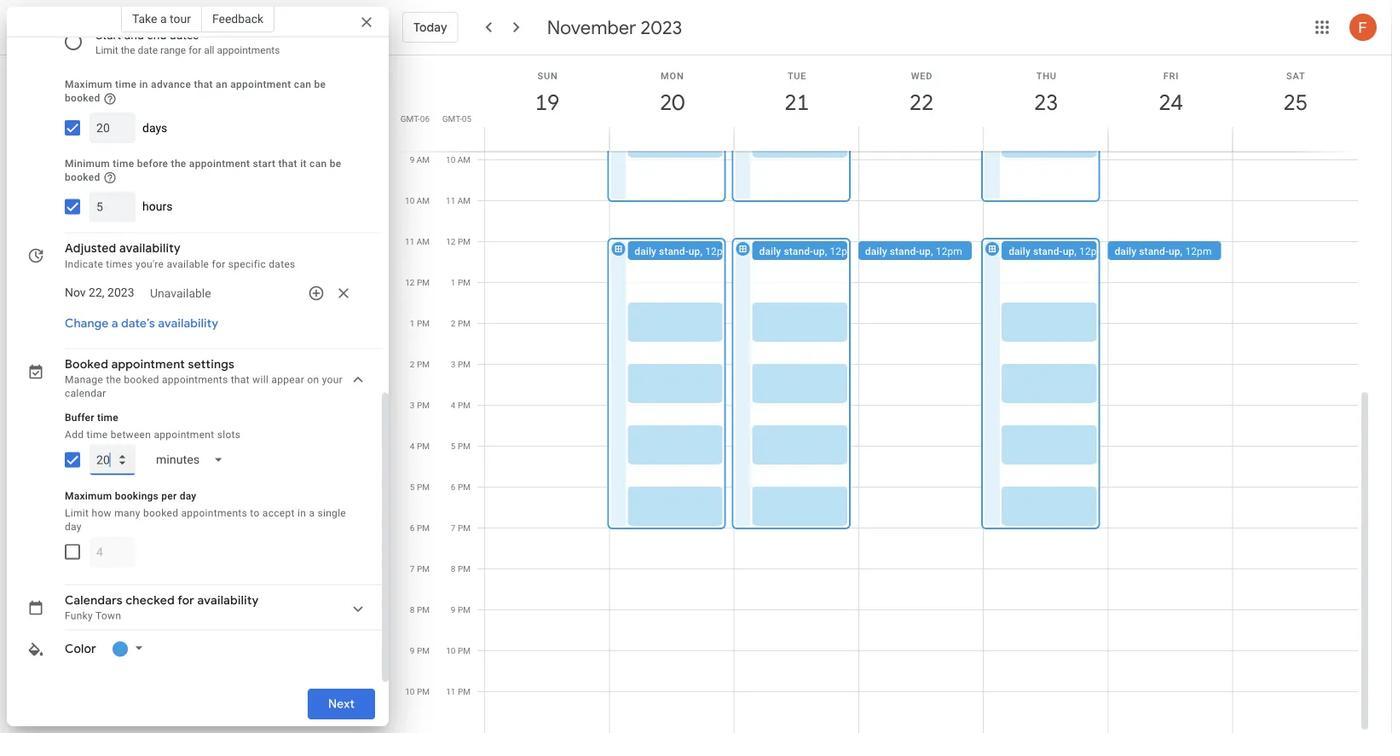 Task type: locate. For each thing, give the bounding box(es) containing it.
thu 23
[[1033, 70, 1058, 116]]

gmt- up 9 am
[[401, 113, 420, 124]]

4 daily from the left
[[1009, 245, 1031, 257]]

a left single
[[309, 507, 315, 519]]

can inside maximum time in advance that an appointment can be booked
[[294, 79, 311, 91]]

2 vertical spatial 11
[[446, 686, 456, 697]]

0 vertical spatial the
[[121, 45, 135, 57]]

limit down start
[[96, 45, 118, 57]]

appointment inside maximum time in advance that an appointment can be booked
[[230, 79, 291, 91]]

0 vertical spatial 10 pm
[[446, 645, 471, 656]]

gmt- for 05
[[442, 113, 462, 124]]

that
[[194, 79, 213, 91], [278, 158, 297, 170], [231, 374, 250, 386]]

limit left how
[[65, 507, 89, 519]]

0 vertical spatial limit
[[96, 45, 118, 57]]

dates inside start and end dates limit the date range for all appointments
[[170, 28, 199, 42]]

you're
[[136, 259, 164, 270]]

advance
[[151, 79, 191, 91]]

adjusted
[[65, 241, 116, 257]]

0 horizontal spatial 6
[[410, 523, 415, 533]]

can right it
[[310, 158, 327, 170]]

None field
[[142, 445, 237, 476]]

that left it
[[278, 158, 297, 170]]

1 horizontal spatial 2 pm
[[451, 318, 471, 328]]

10 am right 9 am
[[446, 154, 471, 165]]

1 daily from the left
[[635, 245, 657, 257]]

0 vertical spatial in
[[139, 79, 148, 91]]

the inside start and end dates limit the date range for all appointments
[[121, 45, 135, 57]]

3 , from the left
[[931, 245, 933, 257]]

day up the calendars
[[65, 521, 82, 533]]

9 pm
[[451, 605, 471, 615], [410, 645, 430, 656]]

11 am down gmt-05
[[446, 195, 471, 206]]

1 horizontal spatial 5
[[451, 441, 456, 451]]

12pm
[[705, 245, 732, 257], [830, 245, 857, 257], [936, 245, 963, 257], [1080, 245, 1106, 257], [1186, 245, 1212, 257]]

0 horizontal spatial 2 pm
[[410, 359, 430, 369]]

today
[[414, 20, 447, 35]]

2 stand- from the left
[[784, 245, 814, 257]]

1 horizontal spatial 11 am
[[446, 195, 471, 206]]

that left an
[[194, 79, 213, 91]]

05
[[462, 113, 472, 124]]

maximum inside maximum time in advance that an appointment can be booked
[[65, 79, 112, 91]]

0 horizontal spatial limit
[[65, 507, 89, 519]]

change a date's availability
[[65, 316, 218, 332]]

time left before
[[113, 158, 134, 170]]

tue 21
[[784, 70, 808, 116]]

daily stand-up , 12pm
[[635, 245, 732, 257], [759, 245, 857, 257], [865, 245, 963, 257], [1009, 245, 1106, 257], [1115, 245, 1212, 257]]

gmt-05
[[442, 113, 472, 124]]

1 vertical spatial 11 am
[[405, 236, 430, 246]]

1 pm
[[451, 277, 471, 287], [410, 318, 430, 328]]

dates inside adjusted availability indicate times you're available for specific dates
[[269, 259, 295, 270]]

1 horizontal spatial 8
[[451, 564, 456, 574]]

booked up maximum days in advance that an appointment can be booked number field at the left of page
[[65, 93, 100, 104]]

the
[[121, 45, 135, 57], [171, 158, 186, 170], [106, 374, 121, 386]]

5 stand- from the left
[[1139, 245, 1169, 257]]

time inside maximum time in advance that an appointment can be booked
[[115, 79, 137, 91]]

2 pm
[[451, 318, 471, 328], [410, 359, 430, 369]]

3 pm
[[451, 359, 471, 369], [410, 400, 430, 410]]

appointment right an
[[230, 79, 291, 91]]

booked down per
[[143, 507, 178, 519]]

the right manage
[[106, 374, 121, 386]]

5
[[451, 441, 456, 451], [410, 482, 415, 492]]

the inside booked appointment settings manage the booked appointments that will appear on your calendar
[[106, 374, 121, 386]]

your
[[322, 374, 343, 386]]

2 , from the left
[[825, 245, 827, 257]]

booked inside booked appointment settings manage the booked appointments that will appear on your calendar
[[124, 374, 159, 386]]

availability up you're
[[119, 241, 181, 257]]

6 pm
[[451, 482, 471, 492], [410, 523, 430, 533]]

1 horizontal spatial that
[[231, 374, 250, 386]]

manage
[[65, 374, 103, 386]]

booked
[[65, 93, 100, 104], [65, 172, 100, 184], [124, 374, 159, 386], [143, 507, 178, 519]]

that inside booked appointment settings manage the booked appointments that will appear on your calendar
[[231, 374, 250, 386]]

1 vertical spatial 5
[[410, 482, 415, 492]]

0 vertical spatial dates
[[170, 28, 199, 42]]

time right buffer
[[97, 412, 118, 424]]

limit for maximum
[[65, 507, 89, 519]]

time for buffer
[[97, 412, 118, 424]]

2 gmt- from the left
[[442, 113, 462, 124]]

0 horizontal spatial 10 pm
[[405, 686, 430, 697]]

be inside maximum time in advance that an appointment can be booked
[[314, 79, 326, 91]]

1 vertical spatial 7
[[410, 564, 415, 574]]

1 vertical spatial a
[[112, 316, 118, 332]]

availability for for
[[197, 594, 259, 609]]

minimum time before the appointment start that it can be booked
[[65, 158, 342, 184]]

1 vertical spatial in
[[298, 507, 306, 519]]

maximum for maximum time in advance that an appointment can be booked
[[65, 79, 112, 91]]

booked up buffer time add time between appointment slots
[[124, 374, 159, 386]]

0 vertical spatial 3 pm
[[451, 359, 471, 369]]

0 vertical spatial for
[[189, 45, 201, 57]]

0 vertical spatial 6
[[451, 482, 456, 492]]

2 daily stand-up , 12pm from the left
[[759, 245, 857, 257]]

maximum up how
[[65, 490, 112, 502]]

time left advance
[[115, 79, 137, 91]]

1 gmt- from the left
[[401, 113, 420, 124]]

maximum time in advance that an appointment can be booked
[[65, 79, 326, 104]]

all
[[204, 45, 214, 57]]

appointment down 'change a date's availability' button
[[111, 357, 185, 373]]

the right before
[[171, 158, 186, 170]]

0 vertical spatial 10 am
[[446, 154, 471, 165]]

0 horizontal spatial 5 pm
[[410, 482, 430, 492]]

availability down unavailable on the top left
[[158, 316, 218, 332]]

a left tour
[[160, 12, 167, 26]]

change a date's availability button
[[58, 309, 225, 340]]

5 pm
[[451, 441, 471, 451], [410, 482, 430, 492]]

1 vertical spatial 4
[[410, 441, 415, 451]]

6
[[451, 482, 456, 492], [410, 523, 415, 533]]

0 horizontal spatial that
[[194, 79, 213, 91]]

0 horizontal spatial 6 pm
[[410, 523, 430, 533]]

times
[[106, 259, 133, 270]]

dates right specific
[[269, 259, 295, 270]]

monday, november 20 element
[[653, 83, 692, 122]]

wed 22
[[908, 70, 933, 116]]

22
[[908, 88, 933, 116]]

specific
[[228, 259, 266, 270]]

tour
[[170, 12, 191, 26]]

maximum up maximum days in advance that an appointment can be booked number field at the left of page
[[65, 79, 112, 91]]

day right per
[[180, 490, 197, 502]]

0 vertical spatial 8
[[451, 564, 456, 574]]

2 horizontal spatial that
[[278, 158, 297, 170]]

11 am
[[446, 195, 471, 206], [405, 236, 430, 246]]

0 horizontal spatial 8
[[410, 605, 415, 615]]

in right accept
[[298, 507, 306, 519]]

23
[[1033, 88, 1058, 116]]

1 horizontal spatial limit
[[96, 45, 118, 57]]

a for change
[[112, 316, 118, 332]]

3 up from the left
[[920, 245, 931, 257]]

0 vertical spatial 7
[[451, 523, 456, 533]]

1 horizontal spatial 3
[[451, 359, 456, 369]]

for inside adjusted availability indicate times you're available for specific dates
[[212, 259, 226, 270]]

availability right checked
[[197, 594, 259, 609]]

0 horizontal spatial dates
[[170, 28, 199, 42]]

0 vertical spatial 1 pm
[[451, 277, 471, 287]]

dates down tour
[[170, 28, 199, 42]]

Maximum bookings per day number field
[[96, 537, 129, 568]]

day
[[180, 490, 197, 502], [65, 521, 82, 533]]

availability for date's
[[158, 316, 218, 332]]

0 vertical spatial 2 pm
[[451, 318, 471, 328]]

10 am down 9 am
[[405, 195, 430, 206]]

22 column header
[[859, 55, 984, 151]]

in
[[139, 79, 148, 91], [298, 507, 306, 519]]

limit inside maximum bookings per day limit how many booked appointments to accept in a single day
[[65, 507, 89, 519]]

0 horizontal spatial 8 pm
[[410, 605, 430, 615]]

that left will
[[231, 374, 250, 386]]

a
[[160, 12, 167, 26], [112, 316, 118, 332], [309, 507, 315, 519]]

0 horizontal spatial gmt-
[[401, 113, 420, 124]]

1 horizontal spatial in
[[298, 507, 306, 519]]

2 vertical spatial appointments
[[181, 507, 247, 519]]

gmt-
[[401, 113, 420, 124], [442, 113, 462, 124]]

1 vertical spatial 10 am
[[405, 195, 430, 206]]

0 horizontal spatial 9 pm
[[410, 645, 430, 656]]

4 , from the left
[[1075, 245, 1077, 257]]

bookings
[[115, 490, 159, 502]]

Buffer time number field
[[96, 445, 129, 476]]

on
[[307, 374, 319, 386]]

a inside maximum bookings per day limit how many booked appointments to accept in a single day
[[309, 507, 315, 519]]

1 horizontal spatial 10 pm
[[446, 645, 471, 656]]

1 vertical spatial be
[[330, 158, 342, 170]]

0 vertical spatial a
[[160, 12, 167, 26]]

2 vertical spatial that
[[231, 374, 250, 386]]

daily
[[635, 245, 657, 257], [759, 245, 781, 257], [865, 245, 887, 257], [1009, 245, 1031, 257], [1115, 245, 1137, 257]]

1 vertical spatial day
[[65, 521, 82, 533]]

20 column header
[[609, 55, 735, 151]]

can inside the minimum time before the appointment start that it can be booked
[[310, 158, 327, 170]]

appointment left "start"
[[189, 158, 250, 170]]

2 maximum from the top
[[65, 490, 112, 502]]

1 12pm from the left
[[705, 245, 732, 257]]

for
[[189, 45, 201, 57], [212, 259, 226, 270], [178, 594, 194, 609]]

availability inside 'calendars checked for availability funky town'
[[197, 594, 259, 609]]

1 horizontal spatial 8 pm
[[451, 564, 471, 574]]

1 vertical spatial the
[[171, 158, 186, 170]]

gmt- right 06 on the left of page
[[442, 113, 462, 124]]

grid
[[396, 55, 1372, 733]]

maximum inside maximum bookings per day limit how many booked appointments to accept in a single day
[[65, 490, 112, 502]]

mon
[[661, 70, 684, 81]]

appointments left to
[[181, 507, 247, 519]]

9
[[410, 154, 415, 165], [451, 605, 456, 615], [410, 645, 415, 656]]

up
[[689, 245, 700, 257], [814, 245, 825, 257], [920, 245, 931, 257], [1063, 245, 1075, 257], [1169, 245, 1181, 257]]

appear
[[271, 374, 305, 386]]

1 horizontal spatial 7 pm
[[451, 523, 471, 533]]

that inside the minimum time before the appointment start that it can be booked
[[278, 158, 297, 170]]

1 vertical spatial 2
[[410, 359, 415, 369]]

availability
[[119, 241, 181, 257], [158, 316, 218, 332], [197, 594, 259, 609]]

20
[[659, 88, 683, 116]]

availability inside button
[[158, 316, 218, 332]]

1 vertical spatial limit
[[65, 507, 89, 519]]

booked inside maximum bookings per day limit how many booked appointments to accept in a single day
[[143, 507, 178, 519]]

the down and
[[121, 45, 135, 57]]

single
[[318, 507, 346, 519]]

for left 'all'
[[189, 45, 201, 57]]

8 pm
[[451, 564, 471, 574], [410, 605, 430, 615]]

time inside the minimum time before the appointment start that it can be booked
[[113, 158, 134, 170]]

0 vertical spatial 7 pm
[[451, 523, 471, 533]]

in left advance
[[139, 79, 148, 91]]

appointments down "settings"
[[162, 374, 228, 386]]

1 horizontal spatial 7
[[451, 523, 456, 533]]

the inside the minimum time before the appointment start that it can be booked
[[171, 158, 186, 170]]

appointment left slots
[[154, 429, 214, 441]]

sunday, november 19 element
[[528, 83, 567, 122]]

2 12pm from the left
[[830, 245, 857, 257]]

1 vertical spatial for
[[212, 259, 226, 270]]

1 stand- from the left
[[659, 245, 689, 257]]

0 vertical spatial 6 pm
[[451, 482, 471, 492]]

10
[[446, 154, 456, 165], [405, 195, 415, 206], [446, 645, 456, 656], [405, 686, 415, 697]]

11
[[446, 195, 456, 206], [405, 236, 415, 246], [446, 686, 456, 697]]

a left date's
[[112, 316, 118, 332]]

1
[[451, 277, 456, 287], [410, 318, 415, 328]]

for left specific
[[212, 259, 226, 270]]

0 horizontal spatial 5
[[410, 482, 415, 492]]

saturday, november 25 element
[[1276, 83, 1316, 122]]

booked inside the minimum time before the appointment start that it can be booked
[[65, 172, 100, 184]]

1 horizontal spatial 12
[[446, 236, 456, 246]]

1 horizontal spatial gmt-
[[442, 113, 462, 124]]

1 vertical spatial 12
[[405, 277, 415, 287]]

sun
[[538, 70, 558, 81]]

unavailable
[[150, 286, 211, 300]]

1 maximum from the top
[[65, 79, 112, 91]]

4 pm
[[451, 400, 471, 410], [410, 441, 430, 451]]

sat 25
[[1283, 70, 1307, 116]]

for right checked
[[178, 594, 194, 609]]

11 am down 9 am
[[405, 236, 430, 246]]

0 vertical spatial 12
[[446, 236, 456, 246]]

1 vertical spatial that
[[278, 158, 297, 170]]

booked down 'minimum' on the top left of page
[[65, 172, 100, 184]]

maximum for maximum bookings per day limit how many booked appointments to accept in a single day
[[65, 490, 112, 502]]

1 horizontal spatial dates
[[269, 259, 295, 270]]

sat
[[1287, 70, 1306, 81]]

appointments inside booked appointment settings manage the booked appointments that will appear on your calendar
[[162, 374, 228, 386]]

1 horizontal spatial be
[[330, 158, 342, 170]]

10 pm
[[446, 645, 471, 656], [405, 686, 430, 697]]

0 horizontal spatial 1
[[410, 318, 415, 328]]

stand-
[[659, 245, 689, 257], [784, 245, 814, 257], [890, 245, 920, 257], [1033, 245, 1063, 257], [1139, 245, 1169, 257]]

it
[[300, 158, 307, 170]]

0 vertical spatial can
[[294, 79, 311, 91]]

wed
[[911, 70, 933, 81]]

,
[[700, 245, 703, 257], [825, 245, 827, 257], [931, 245, 933, 257], [1075, 245, 1077, 257], [1181, 245, 1183, 257]]

appointments
[[217, 45, 280, 57], [162, 374, 228, 386], [181, 507, 247, 519]]

time
[[115, 79, 137, 91], [113, 158, 134, 170], [97, 412, 118, 424], [87, 429, 108, 441]]

0 horizontal spatial 11 am
[[405, 236, 430, 246]]

1 vertical spatial can
[[310, 158, 327, 170]]

10 pm up 11 pm
[[446, 645, 471, 656]]

2 vertical spatial availability
[[197, 594, 259, 609]]

0 vertical spatial maximum
[[65, 79, 112, 91]]

can up it
[[294, 79, 311, 91]]

24 column header
[[1108, 55, 1234, 151]]

1 vertical spatial appointments
[[162, 374, 228, 386]]

1 vertical spatial maximum
[[65, 490, 112, 502]]

feedback button
[[202, 5, 275, 32]]

limit inside start and end dates limit the date range for all appointments
[[96, 45, 118, 57]]

1 horizontal spatial 1
[[451, 277, 456, 287]]

0 horizontal spatial 12 pm
[[405, 277, 430, 287]]

appointments down feedback button
[[217, 45, 280, 57]]

10 pm left 11 pm
[[405, 686, 430, 697]]

tue
[[788, 70, 807, 81]]

grid containing 19
[[396, 55, 1372, 733]]

1 vertical spatial 3 pm
[[410, 400, 430, 410]]

in inside maximum bookings per day limit how many booked appointments to accept in a single day
[[298, 507, 306, 519]]

0 vertical spatial 5
[[451, 441, 456, 451]]

0 vertical spatial availability
[[119, 241, 181, 257]]

per
[[161, 490, 177, 502]]



Task type: vqa. For each thing, say whether or not it's contained in the screenshot.
this for on
no



Task type: describe. For each thing, give the bounding box(es) containing it.
24
[[1158, 88, 1182, 116]]

time for maximum
[[115, 79, 137, 91]]

range
[[160, 45, 186, 57]]

1 , from the left
[[700, 245, 703, 257]]

days
[[142, 121, 167, 135]]

0 vertical spatial 8 pm
[[451, 564, 471, 574]]

4 stand- from the left
[[1033, 245, 1063, 257]]

0 horizontal spatial 4
[[410, 441, 415, 451]]

gmt- for 06
[[401, 113, 420, 124]]

today button
[[402, 7, 459, 48]]

10 down 9 am
[[405, 195, 415, 206]]

1 vertical spatial 11
[[405, 236, 415, 246]]

town
[[96, 611, 121, 623]]

take a tour button
[[121, 5, 202, 32]]

and
[[124, 28, 144, 42]]

calendar
[[65, 388, 106, 400]]

fri
[[1164, 70, 1179, 81]]

indicate
[[65, 259, 103, 270]]

5 up from the left
[[1169, 245, 1181, 257]]

maximum bookings per day limit how many booked appointments to accept in a single day
[[65, 490, 346, 533]]

between
[[111, 429, 151, 441]]

settings
[[188, 357, 235, 373]]

calendars
[[65, 594, 123, 609]]

appointment inside booked appointment settings manage the booked appointments that will appear on your calendar
[[111, 357, 185, 373]]

1 vertical spatial 6 pm
[[410, 523, 430, 533]]

a for take
[[160, 12, 167, 26]]

0 vertical spatial 11 am
[[446, 195, 471, 206]]

Minimum amount of hours before the start of the appointment that it can be booked number field
[[96, 192, 129, 223]]

0 vertical spatial 1
[[451, 277, 456, 287]]

accept
[[262, 507, 295, 519]]

0 horizontal spatial 2
[[410, 359, 415, 369]]

appointment inside buffer time add time between appointment slots
[[154, 429, 214, 441]]

1 horizontal spatial 10 am
[[446, 154, 471, 165]]

funky
[[65, 611, 93, 623]]

checked
[[126, 594, 175, 609]]

how
[[92, 507, 112, 519]]

start
[[96, 28, 121, 42]]

0 horizontal spatial 12
[[405, 277, 415, 287]]

add
[[65, 429, 84, 441]]

booked inside maximum time in advance that an appointment can be booked
[[65, 93, 100, 104]]

0 horizontal spatial 7
[[410, 564, 415, 574]]

5 12pm from the left
[[1186, 245, 1212, 257]]

buffer
[[65, 412, 94, 424]]

to
[[250, 507, 260, 519]]

minimum
[[65, 158, 110, 170]]

1 vertical spatial 2 pm
[[410, 359, 430, 369]]

1 horizontal spatial 6 pm
[[451, 482, 471, 492]]

start
[[253, 158, 276, 170]]

limit for start
[[96, 45, 118, 57]]

1 vertical spatial 4 pm
[[410, 441, 430, 451]]

end
[[147, 28, 167, 42]]

Maximum days in advance that an appointment can be booked number field
[[96, 113, 129, 144]]

4 up from the left
[[1063, 245, 1075, 257]]

many
[[114, 507, 140, 519]]

will
[[253, 374, 269, 386]]

gmt-06
[[401, 113, 430, 124]]

25
[[1283, 88, 1307, 116]]

Date text field
[[65, 283, 135, 304]]

1 horizontal spatial 9 pm
[[451, 605, 471, 615]]

19
[[534, 88, 559, 116]]

before
[[137, 158, 168, 170]]

date's
[[121, 316, 155, 332]]

appointment inside the minimum time before the appointment start that it can be booked
[[189, 158, 250, 170]]

hours
[[142, 200, 173, 214]]

1 vertical spatial 8
[[410, 605, 415, 615]]

2 up from the left
[[814, 245, 825, 257]]

be inside the minimum time before the appointment start that it can be booked
[[330, 158, 342, 170]]

calendars checked for availability funky town
[[65, 594, 259, 623]]

5 , from the left
[[1181, 245, 1183, 257]]

availability inside adjusted availability indicate times you're available for specific dates
[[119, 241, 181, 257]]

4 daily stand-up , 12pm from the left
[[1009, 245, 1106, 257]]

1 horizontal spatial 6
[[451, 482, 456, 492]]

23 column header
[[983, 55, 1109, 151]]

adjusted availability indicate times you're available for specific dates
[[65, 241, 295, 270]]

in inside maximum time in advance that an appointment can be booked
[[139, 79, 148, 91]]

1 vertical spatial 9 pm
[[410, 645, 430, 656]]

0 horizontal spatial 1 pm
[[410, 318, 430, 328]]

3 stand- from the left
[[890, 245, 920, 257]]

available
[[167, 259, 209, 270]]

sun 19
[[534, 70, 559, 116]]

take a tour
[[132, 12, 191, 26]]

2 daily from the left
[[759, 245, 781, 257]]

4 12pm from the left
[[1080, 245, 1106, 257]]

10 up 11 pm
[[446, 645, 456, 656]]

3 daily stand-up , 12pm from the left
[[865, 245, 963, 257]]

1 horizontal spatial 12 pm
[[446, 236, 471, 246]]

for inside 'calendars checked for availability funky town'
[[178, 594, 194, 609]]

1 vertical spatial 6
[[410, 523, 415, 533]]

for inside start and end dates limit the date range for all appointments
[[189, 45, 201, 57]]

0 horizontal spatial 3
[[410, 400, 415, 410]]

time right the add
[[87, 429, 108, 441]]

5 daily stand-up , 12pm from the left
[[1115, 245, 1212, 257]]

next button
[[308, 684, 375, 725]]

2023
[[641, 15, 682, 39]]

0 vertical spatial day
[[180, 490, 197, 502]]

0 vertical spatial 4
[[451, 400, 456, 410]]

1 vertical spatial 9
[[451, 605, 456, 615]]

06
[[420, 113, 430, 124]]

5 daily from the left
[[1115, 245, 1137, 257]]

feedback
[[212, 12, 264, 26]]

slots
[[217, 429, 241, 441]]

thu
[[1037, 70, 1057, 81]]

appointments inside start and end dates limit the date range for all appointments
[[217, 45, 280, 57]]

1 up from the left
[[689, 245, 700, 257]]

10 right 9 am
[[446, 154, 456, 165]]

booked
[[65, 357, 108, 373]]

booked appointment settings manage the booked appointments that will appear on your calendar
[[65, 357, 343, 400]]

color
[[65, 642, 96, 658]]

appointments inside maximum bookings per day limit how many booked appointments to accept in a single day
[[181, 507, 247, 519]]

0 vertical spatial 5 pm
[[451, 441, 471, 451]]

21
[[784, 88, 808, 116]]

thursday, november 23 element
[[1027, 83, 1066, 122]]

an
[[216, 79, 228, 91]]

0 horizontal spatial 10 am
[[405, 195, 430, 206]]

time for minimum
[[113, 158, 134, 170]]

1 vertical spatial 8 pm
[[410, 605, 430, 615]]

19 column header
[[484, 55, 610, 151]]

0 horizontal spatial day
[[65, 521, 82, 533]]

fri 24
[[1158, 70, 1182, 116]]

november 2023
[[547, 15, 682, 39]]

take
[[132, 12, 157, 26]]

0 vertical spatial 2
[[451, 318, 456, 328]]

10 left 11 pm
[[405, 686, 415, 697]]

change
[[65, 316, 109, 332]]

3 daily from the left
[[865, 245, 887, 257]]

start and end dates limit the date range for all appointments
[[96, 28, 280, 57]]

0 vertical spatial 9
[[410, 154, 415, 165]]

0 horizontal spatial 3 pm
[[410, 400, 430, 410]]

1 vertical spatial 7 pm
[[410, 564, 430, 574]]

1 daily stand-up , 12pm from the left
[[635, 245, 732, 257]]

0 vertical spatial 11
[[446, 195, 456, 206]]

0 vertical spatial 4 pm
[[451, 400, 471, 410]]

that inside maximum time in advance that an appointment can be booked
[[194, 79, 213, 91]]

21 column header
[[734, 55, 859, 151]]

1 vertical spatial 10 pm
[[405, 686, 430, 697]]

next
[[328, 697, 355, 712]]

2 vertical spatial 9
[[410, 645, 415, 656]]

1 vertical spatial 1
[[410, 318, 415, 328]]

november
[[547, 15, 636, 39]]

date
[[138, 45, 158, 57]]

tuesday, november 21 element
[[777, 83, 817, 122]]

11 pm
[[446, 686, 471, 697]]

buffer time add time between appointment slots
[[65, 412, 241, 441]]

9 am
[[410, 154, 430, 165]]

25 column header
[[1233, 55, 1358, 151]]

wednesday, november 22 element
[[902, 83, 941, 122]]

mon 20
[[659, 70, 684, 116]]

friday, november 24 element
[[1152, 83, 1191, 122]]

3 12pm from the left
[[936, 245, 963, 257]]



